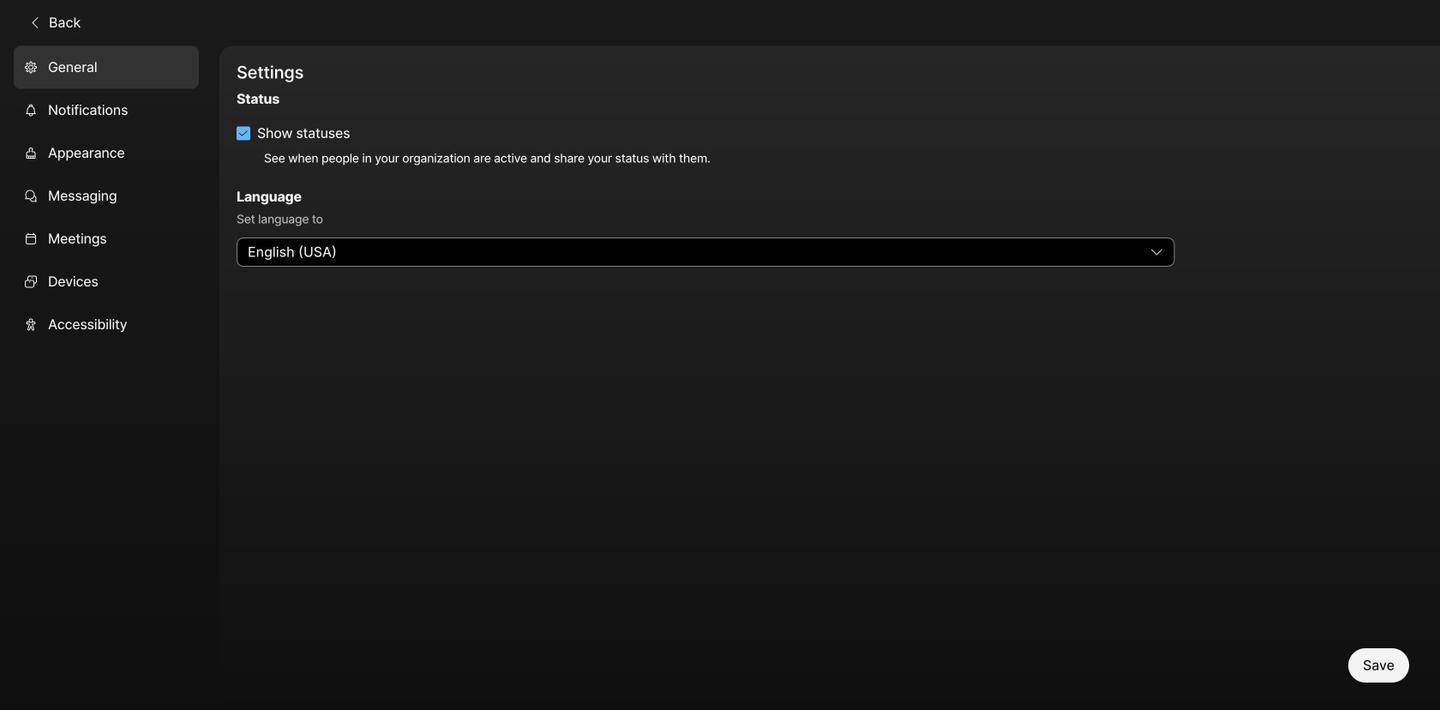 Task type: describe. For each thing, give the bounding box(es) containing it.
meetings tab
[[14, 217, 199, 260]]

messaging tab
[[14, 174, 199, 217]]

notifications tab
[[14, 89, 199, 132]]

general tab
[[14, 46, 199, 89]]



Task type: vqa. For each thing, say whether or not it's contained in the screenshot.
NAVIGATION
no



Task type: locate. For each thing, give the bounding box(es) containing it.
devices tab
[[14, 260, 199, 303]]

settings navigation
[[0, 46, 220, 710]]

appearance tab
[[14, 132, 199, 174]]

accessibility tab
[[14, 303, 199, 346]]



